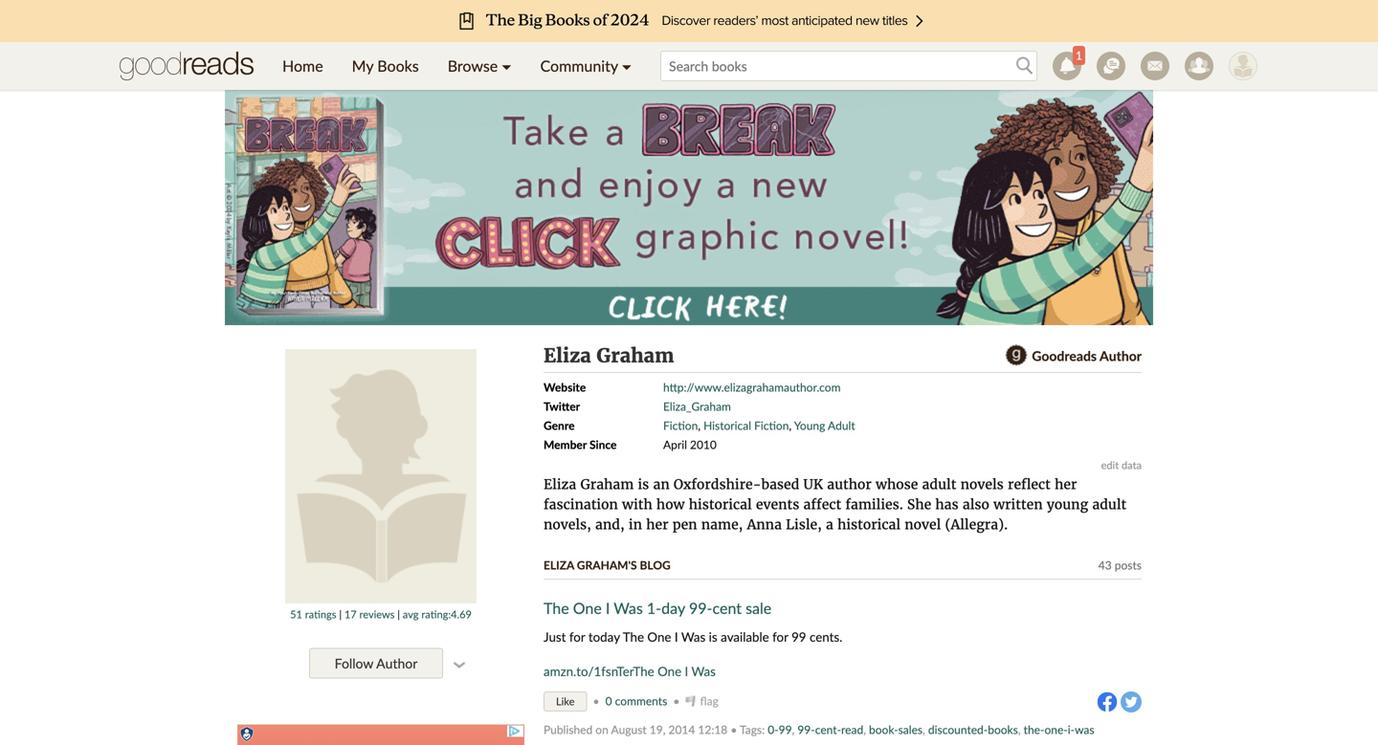 Task type: describe. For each thing, give the bounding box(es) containing it.
2 vertical spatial was
[[692, 665, 716, 680]]

43 posts
[[1099, 559, 1142, 573]]

one-
[[1045, 723, 1068, 737]]

just for today the one i was is available for 99 cents.
[[544, 630, 843, 645]]

since
[[590, 438, 617, 452]]

today
[[589, 630, 620, 645]]

cent
[[713, 599, 742, 618]]

goodreads
[[1032, 348, 1097, 364]]

eliza graham's blog link
[[544, 559, 671, 573]]

1 | from the left
[[339, 609, 342, 621]]

friend requests image
[[1185, 52, 1214, 80]]

51
[[290, 609, 303, 621]]

anna
[[747, 517, 782, 534]]

based
[[762, 476, 800, 494]]

1-
[[647, 599, 662, 618]]

inbox image
[[1141, 52, 1170, 80]]

written
[[994, 496, 1043, 514]]

families.
[[846, 496, 904, 514]]

website
[[544, 381, 586, 395]]

1 button
[[1046, 42, 1090, 90]]

http://www.elizagrahamauthor.com
[[664, 381, 841, 395]]

1 vertical spatial one
[[648, 630, 672, 645]]

author
[[828, 476, 872, 494]]

, left young
[[789, 419, 792, 433]]

0-99 link
[[768, 723, 792, 737]]

2014
[[669, 723, 696, 737]]

1 horizontal spatial •
[[674, 695, 680, 709]]

2010
[[690, 438, 717, 452]]

1 vertical spatial historical
[[838, 517, 901, 534]]

Search books text field
[[661, 51, 1038, 81]]

my group discussions image
[[1097, 52, 1126, 80]]

0 vertical spatial graham
[[597, 344, 675, 368]]

eliza for eliza graham
[[544, 344, 591, 368]]

1 vertical spatial the
[[623, 630, 644, 645]]

and,
[[596, 517, 625, 534]]

1 fiction from the left
[[664, 419, 698, 433]]

novels
[[961, 476, 1004, 494]]

follow author
[[335, 656, 418, 672]]

lisle,
[[786, 517, 822, 534]]

51 ratings | 17 reviews | avg rating:4.69
[[290, 609, 472, 621]]

day
[[662, 599, 686, 618]]

affect
[[804, 496, 842, 514]]

fascination
[[544, 496, 618, 514]]

has
[[936, 496, 959, 514]]

0 vertical spatial one
[[573, 599, 602, 618]]

0 horizontal spatial adult
[[923, 476, 957, 494]]

cents.
[[810, 630, 843, 645]]

2 horizontal spatial •
[[731, 723, 738, 737]]

august
[[611, 723, 647, 737]]

she
[[908, 496, 932, 514]]

0 horizontal spatial •
[[593, 695, 600, 709]]

in
[[629, 517, 643, 534]]

books
[[378, 56, 419, 75]]

eliza_graham link
[[664, 400, 731, 414]]

1 vertical spatial is
[[709, 630, 718, 645]]

novel
[[905, 517, 942, 534]]

community ▾
[[541, 56, 632, 75]]

like link
[[544, 692, 587, 712]]

comments
[[615, 695, 668, 709]]

follow
[[335, 656, 374, 672]]

1 vertical spatial was
[[682, 630, 706, 645]]

menu containing home
[[268, 42, 646, 90]]

eliza graham
[[544, 344, 675, 368]]

share on facebook image
[[1097, 692, 1118, 713]]

how
[[657, 496, 685, 514]]

author for follow author
[[376, 656, 418, 672]]

1 vertical spatial 99
[[779, 723, 792, 737]]

data
[[1122, 459, 1142, 472]]

bob builder image
[[1229, 52, 1258, 80]]

amzn.to/1fsnter
[[544, 665, 633, 680]]

graham's
[[577, 559, 637, 573]]

oxfordshire-
[[674, 476, 762, 494]]

my
[[352, 56, 374, 75]]

novels,
[[544, 517, 592, 534]]

, down eliza_graham link
[[698, 419, 701, 433]]

1
[[1076, 48, 1083, 62]]

12:18
[[698, 723, 728, 737]]

published on august 19, 2014 12:18 • tags: 0-99 , 99-cent-read , book-sales , discounted-books , the-one-i-was
[[544, 723, 1095, 737]]

ratings
[[305, 609, 337, 621]]

17 reviews link
[[345, 609, 395, 621]]

0 vertical spatial advertisement element
[[225, 86, 1154, 326]]

also
[[963, 496, 990, 514]]

book-
[[869, 723, 899, 737]]

edit
[[1102, 459, 1120, 472]]

, left discounted- in the bottom right of the page
[[923, 723, 926, 737]]

1 vertical spatial her
[[647, 517, 669, 534]]

with
[[622, 496, 653, 514]]

whose
[[876, 476, 919, 494]]

flag link
[[686, 695, 719, 709]]

2 | from the left
[[398, 609, 400, 621]]

was
[[1075, 723, 1095, 737]]

twitter
[[544, 400, 580, 414]]

cent-
[[816, 723, 842, 737]]

browse ▾
[[448, 56, 512, 75]]

just
[[544, 630, 566, 645]]

51 ratings link
[[290, 609, 337, 621]]

amzn.to/1fsnter the one i was
[[544, 665, 716, 680]]

0 vertical spatial the
[[544, 599, 569, 618]]

0 horizontal spatial historical
[[689, 496, 752, 514]]

graham inside april 2010 edit data eliza graham is an oxfordshire-based uk author whose adult novels reflect her fascination with how historical events affect families. she has also written young adult novels, and, in her pen name, anna lisle, a historical novel (allegra).
[[581, 476, 634, 494]]

community
[[541, 56, 618, 75]]

1 for from the left
[[570, 630, 585, 645]]

1 horizontal spatial i
[[675, 630, 679, 645]]

0 vertical spatial was
[[614, 599, 643, 618]]

book-sales link
[[869, 723, 923, 737]]

• 0 comments •
[[590, 695, 686, 709]]

2 vertical spatial one
[[658, 665, 682, 680]]

0-
[[768, 723, 779, 737]]

reflect
[[1008, 476, 1051, 494]]



Task type: locate. For each thing, give the bounding box(es) containing it.
| left avg
[[398, 609, 400, 621]]

i
[[606, 599, 610, 618], [675, 630, 679, 645], [685, 665, 689, 680]]

author right goodreads
[[1100, 348, 1142, 364]]

(allegra).
[[946, 517, 1008, 534]]

• left 0
[[593, 695, 600, 709]]

community ▾ button
[[526, 42, 646, 90]]

eliza graham image
[[285, 350, 477, 604]]

fiction
[[664, 419, 698, 433], [755, 419, 789, 433]]

1 horizontal spatial ▾
[[622, 56, 632, 75]]

eliza_graham genre
[[544, 400, 731, 433]]

eliza up fascination
[[544, 476, 577, 494]]

young
[[794, 419, 826, 433]]

0 horizontal spatial i
[[606, 599, 610, 618]]

browse
[[448, 56, 498, 75]]

0 horizontal spatial for
[[570, 630, 585, 645]]

the-one-i-was link
[[1024, 723, 1095, 737]]

0 vertical spatial i
[[606, 599, 610, 618]]

author inside button
[[376, 656, 418, 672]]

1 horizontal spatial her
[[1055, 476, 1078, 494]]

the one i was 1-day 99-cent sale link
[[544, 599, 772, 618]]

name,
[[702, 517, 743, 534]]

2 vertical spatial the
[[633, 665, 655, 680]]

2 ▾ from the left
[[622, 56, 632, 75]]

the one i was link
[[633, 665, 716, 680]]

notifications element
[[1053, 46, 1086, 80]]

posts
[[1115, 559, 1142, 573]]

1 vertical spatial 99-
[[798, 723, 816, 737]]

,
[[698, 419, 701, 433], [789, 419, 792, 433], [792, 723, 795, 737], [864, 723, 866, 737], [923, 723, 926, 737], [1019, 723, 1021, 737]]

the right today
[[623, 630, 644, 645]]

on
[[596, 723, 609, 737]]

advertisement element
[[225, 86, 1154, 326], [237, 725, 525, 746]]

• left 'flag' link
[[674, 695, 680, 709]]

1 vertical spatial author
[[376, 656, 418, 672]]

0 vertical spatial author
[[1100, 348, 1142, 364]]

author right follow
[[376, 656, 418, 672]]

graham up fascination
[[581, 476, 634, 494]]

my books link
[[338, 42, 433, 90]]

43 posts link
[[1099, 559, 1142, 573]]

the up just
[[544, 599, 569, 618]]

1 vertical spatial eliza
[[544, 476, 577, 494]]

43
[[1099, 559, 1112, 573]]

sale
[[746, 599, 772, 618]]

1 horizontal spatial for
[[773, 630, 789, 645]]

1 vertical spatial graham
[[581, 476, 634, 494]]

, right 0-
[[792, 723, 795, 737]]

, left "book-"
[[864, 723, 866, 737]]

fiction , historical fiction , young adult member since
[[544, 419, 856, 452]]

adult up has at the bottom of the page
[[923, 476, 957, 494]]

i up today
[[606, 599, 610, 618]]

adult down edit
[[1093, 496, 1127, 514]]

rating:4.69
[[422, 609, 472, 621]]

1 eliza from the top
[[544, 344, 591, 368]]

i-
[[1068, 723, 1075, 737]]

i down day at the left of the page
[[675, 630, 679, 645]]

edit data link
[[1102, 459, 1142, 472]]

her right in
[[647, 517, 669, 534]]

, left the the-
[[1019, 723, 1021, 737]]

i up 'flag' link
[[685, 665, 689, 680]]

author for goodreads author
[[1100, 348, 1142, 364]]

1 horizontal spatial is
[[709, 630, 718, 645]]

tags:
[[740, 723, 765, 737]]

0 horizontal spatial her
[[647, 517, 669, 534]]

1 horizontal spatial author
[[1100, 348, 1142, 364]]

fiction left young
[[755, 419, 789, 433]]

1 horizontal spatial 99-
[[798, 723, 816, 737]]

0 vertical spatial 99
[[792, 630, 807, 645]]

2 fiction from the left
[[755, 419, 789, 433]]

|
[[339, 609, 342, 621], [398, 609, 400, 621]]

0 vertical spatial adult
[[923, 476, 957, 494]]

▾ for community ▾
[[622, 56, 632, 75]]

avg rating:4.69 link
[[403, 609, 472, 621]]

one up comments
[[658, 665, 682, 680]]

eliza graham's blog
[[544, 559, 671, 573]]

eliza for eliza graham's blog
[[544, 559, 574, 573]]

• left tags:
[[731, 723, 738, 737]]

http://www.elizagrahamauthor.com link
[[664, 381, 841, 395]]

was
[[614, 599, 643, 618], [682, 630, 706, 645], [692, 665, 716, 680]]

99 left cents.
[[792, 630, 807, 645]]

graham
[[597, 344, 675, 368], [581, 476, 634, 494]]

a
[[826, 517, 834, 534]]

menu
[[268, 42, 646, 90]]

historical up name,
[[689, 496, 752, 514]]

0 horizontal spatial ▾
[[502, 56, 512, 75]]

sales
[[899, 723, 923, 737]]

the
[[544, 599, 569, 618], [623, 630, 644, 645], [633, 665, 655, 680]]

•
[[593, 695, 600, 709], [674, 695, 680, 709], [731, 723, 738, 737]]

for right just
[[570, 630, 585, 645]]

events
[[756, 496, 800, 514]]

99- right day at the left of the page
[[689, 599, 713, 618]]

1 vertical spatial advertisement element
[[237, 725, 525, 746]]

her
[[1055, 476, 1078, 494], [647, 517, 669, 534]]

young adult link
[[794, 419, 856, 433]]

eliza down novels,
[[544, 559, 574, 573]]

1 ▾ from the left
[[502, 56, 512, 75]]

april 2010 edit data eliza graham is an oxfordshire-based uk author whose adult novels reflect her fascination with how historical events affect families. she has also written young adult novels, and, in her pen name, anna lisle, a historical novel (allegra).
[[544, 438, 1142, 534]]

19,
[[650, 723, 666, 737]]

99
[[792, 630, 807, 645], [779, 723, 792, 737]]

fiction up april
[[664, 419, 698, 433]]

like
[[556, 696, 575, 709]]

was up 'flag' link
[[692, 665, 716, 680]]

0 horizontal spatial 99-
[[689, 599, 713, 618]]

1 vertical spatial adult
[[1093, 496, 1127, 514]]

is left the available
[[709, 630, 718, 645]]

2 for from the left
[[773, 630, 789, 645]]

april
[[664, 438, 687, 452]]

0 vertical spatial eliza
[[544, 344, 591, 368]]

historical down families.
[[838, 517, 901, 534]]

avg
[[403, 609, 419, 621]]

2 vertical spatial eliza
[[544, 559, 574, 573]]

was down day at the left of the page
[[682, 630, 706, 645]]

is inside april 2010 edit data eliza graham is an oxfordshire-based uk author whose adult novels reflect her fascination with how historical events affect families. she has also written young adult novels, and, in her pen name, anna lisle, a historical novel (allegra).
[[638, 476, 649, 494]]

0 vertical spatial her
[[1055, 476, 1078, 494]]

17
[[345, 609, 357, 621]]

▾ inside "dropdown button"
[[622, 56, 632, 75]]

share on twitter image
[[1121, 692, 1142, 713]]

0 vertical spatial 99-
[[689, 599, 713, 618]]

0 comments link
[[606, 695, 668, 709]]

reviews
[[360, 609, 395, 621]]

1 horizontal spatial |
[[398, 609, 400, 621]]

discounted-books link
[[929, 723, 1019, 737]]

Search for books to add to your shelves search field
[[661, 51, 1038, 81]]

one down the one i was 1-day 99-cent sale link
[[648, 630, 672, 645]]

historical
[[689, 496, 752, 514], [838, 517, 901, 534]]

1 horizontal spatial historical
[[838, 517, 901, 534]]

▾ for browse ▾
[[502, 56, 512, 75]]

one
[[573, 599, 602, 618], [648, 630, 672, 645], [658, 665, 682, 680]]

eliza_graham
[[664, 400, 731, 414]]

the one i was 1-day 99-cent sale
[[544, 599, 772, 618]]

0 horizontal spatial fiction
[[664, 419, 698, 433]]

one up today
[[573, 599, 602, 618]]

for right the available
[[773, 630, 789, 645]]

is left an on the bottom of page
[[638, 476, 649, 494]]

99 right tags:
[[779, 723, 792, 737]]

the up comments
[[633, 665, 655, 680]]

eliza inside april 2010 edit data eliza graham is an oxfordshire-based uk author whose adult novels reflect her fascination with how historical events affect families. she has also written young adult novels, and, in her pen name, anna lisle, a historical novel (allegra).
[[544, 476, 577, 494]]

graham up 'eliza_graham genre'
[[597, 344, 675, 368]]

99-cent-read link
[[798, 723, 864, 737]]

| left 17
[[339, 609, 342, 621]]

read
[[842, 723, 864, 737]]

2 vertical spatial i
[[685, 665, 689, 680]]

follow author button
[[309, 649, 443, 679]]

books
[[988, 723, 1019, 737]]

pen
[[673, 517, 698, 534]]

available
[[721, 630, 770, 645]]

99- right 0-99 link
[[798, 723, 816, 737]]

0 horizontal spatial is
[[638, 476, 649, 494]]

blog
[[640, 559, 671, 573]]

flag
[[700, 695, 719, 709]]

eliza up 'website'
[[544, 344, 591, 368]]

0 horizontal spatial |
[[339, 609, 342, 621]]

discounted-
[[929, 723, 988, 737]]

1 horizontal spatial adult
[[1093, 496, 1127, 514]]

▾ inside dropdown button
[[502, 56, 512, 75]]

1 vertical spatial i
[[675, 630, 679, 645]]

historical
[[704, 419, 752, 433]]

▾ right browse
[[502, 56, 512, 75]]

the-
[[1024, 723, 1045, 737]]

1 horizontal spatial fiction
[[755, 419, 789, 433]]

0 vertical spatial is
[[638, 476, 649, 494]]

amzn.to/1fsnter link
[[544, 665, 633, 680]]

3 eliza from the top
[[544, 559, 574, 573]]

was left '1-'
[[614, 599, 643, 618]]

0 vertical spatial historical
[[689, 496, 752, 514]]

home link
[[268, 42, 338, 90]]

0
[[606, 695, 612, 709]]

0 horizontal spatial author
[[376, 656, 418, 672]]

2 eliza from the top
[[544, 476, 577, 494]]

goodreads author
[[1032, 348, 1142, 364]]

▾ right community
[[622, 56, 632, 75]]

2 horizontal spatial i
[[685, 665, 689, 680]]

her up young
[[1055, 476, 1078, 494]]



Task type: vqa. For each thing, say whether or not it's contained in the screenshot.
The Guards Ken Bruen
no



